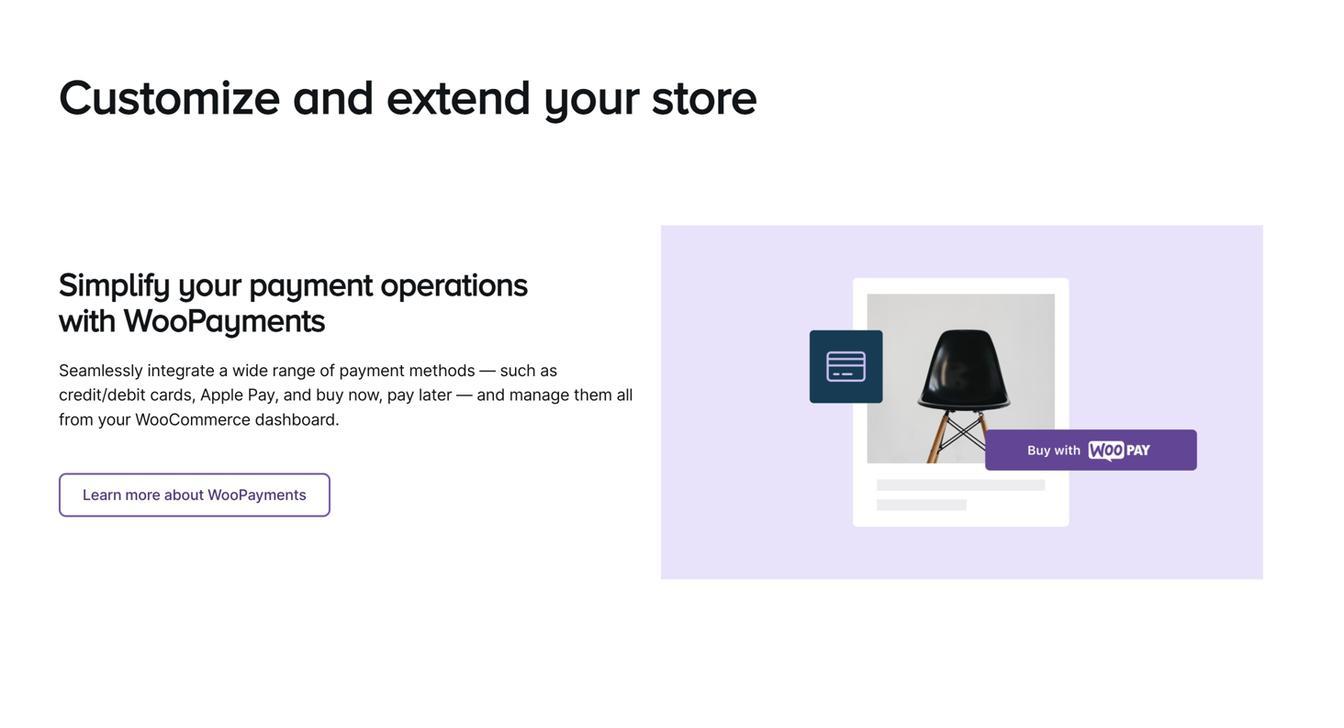 Task type: describe. For each thing, give the bounding box(es) containing it.
as
[[540, 361, 557, 381]]

0 vertical spatial your
[[543, 69, 640, 123]]

payment inside simplify your payment operations with woopayments
[[249, 266, 373, 302]]

credit/debit
[[59, 385, 146, 405]]

dashboard.
[[255, 410, 339, 429]]

a
[[219, 361, 228, 381]]

your inside "seamlessly integrate a wide range of payment methods — such as credit/debit cards, apple pay, and buy now, pay later — and manage them all from your woocommerce dashboard."
[[98, 410, 131, 429]]

cards,
[[150, 385, 196, 405]]

customize and extend your store
[[59, 69, 758, 123]]

store
[[652, 69, 758, 123]]

with
[[59, 302, 116, 338]]

buy
[[316, 385, 344, 405]]

learn more about woopayments
[[83, 486, 306, 504]]

woocommerce
[[135, 410, 250, 429]]

learn
[[83, 486, 122, 504]]

of
[[320, 361, 335, 381]]

woopayments inside simplify your payment operations with woopayments
[[124, 302, 325, 338]]

simplify your payment operations with woopayments
[[59, 266, 528, 338]]

simplify
[[59, 266, 170, 302]]

all
[[617, 385, 633, 405]]

woopayments inside learn more about woopayments link
[[208, 486, 306, 504]]

methods
[[409, 361, 475, 381]]

more
[[125, 486, 160, 504]]

range
[[272, 361, 315, 381]]

operations
[[380, 266, 528, 302]]

learn more about woopayments link
[[59, 473, 330, 517]]

payment inside "seamlessly integrate a wide range of payment methods — such as credit/debit cards, apple pay, and buy now, pay later — and manage them all from your woocommerce dashboard."
[[339, 361, 405, 381]]

them
[[574, 385, 612, 405]]

wide
[[232, 361, 268, 381]]



Task type: locate. For each thing, give the bounding box(es) containing it.
from
[[59, 410, 93, 429]]

woopayments right about
[[208, 486, 306, 504]]

later
[[419, 385, 452, 405]]

apple
[[200, 385, 243, 405]]

pay
[[387, 385, 414, 405]]

seamlessly
[[59, 361, 143, 381]]

woopayments up a
[[124, 302, 325, 338]]

0 horizontal spatial your
[[98, 410, 131, 429]]

pay,
[[248, 385, 279, 405]]

— left such
[[479, 361, 496, 381]]

payment up 'now,' at the left of page
[[339, 361, 405, 381]]

0 vertical spatial —
[[479, 361, 496, 381]]

1 vertical spatial your
[[178, 266, 241, 302]]

2 horizontal spatial your
[[543, 69, 640, 123]]

payment up of
[[249, 266, 373, 302]]

1 horizontal spatial —
[[479, 361, 496, 381]]

— right later
[[456, 385, 472, 405]]

2 vertical spatial your
[[98, 410, 131, 429]]

and
[[293, 69, 374, 123], [283, 385, 312, 405], [477, 385, 505, 405]]

1 vertical spatial payment
[[339, 361, 405, 381]]

seamlessly integrate a wide range of payment methods — such as credit/debit cards, apple pay, and buy now, pay later — and manage them all from your woocommerce dashboard.
[[59, 361, 633, 429]]

1 vertical spatial woopayments
[[208, 486, 306, 504]]

woopayments
[[124, 302, 325, 338], [208, 486, 306, 504]]

extend
[[386, 69, 531, 123]]

your inside simplify your payment operations with woopayments
[[178, 266, 241, 302]]

now,
[[348, 385, 383, 405]]

0 vertical spatial woopayments
[[124, 302, 325, 338]]

such
[[500, 361, 536, 381]]

payment
[[249, 266, 373, 302], [339, 361, 405, 381]]

0 horizontal spatial —
[[456, 385, 472, 405]]

1 horizontal spatial your
[[178, 266, 241, 302]]

integrate
[[147, 361, 215, 381]]

1 vertical spatial —
[[456, 385, 472, 405]]

manage
[[509, 385, 569, 405]]

—
[[479, 361, 496, 381], [456, 385, 472, 405]]

customize
[[59, 69, 281, 123]]

your
[[543, 69, 640, 123], [178, 266, 241, 302], [98, 410, 131, 429]]

about
[[164, 486, 204, 504]]

0 vertical spatial payment
[[249, 266, 373, 302]]



Task type: vqa. For each thing, say whether or not it's contained in the screenshot.
the Service navigation menu element at the top of the page
no



